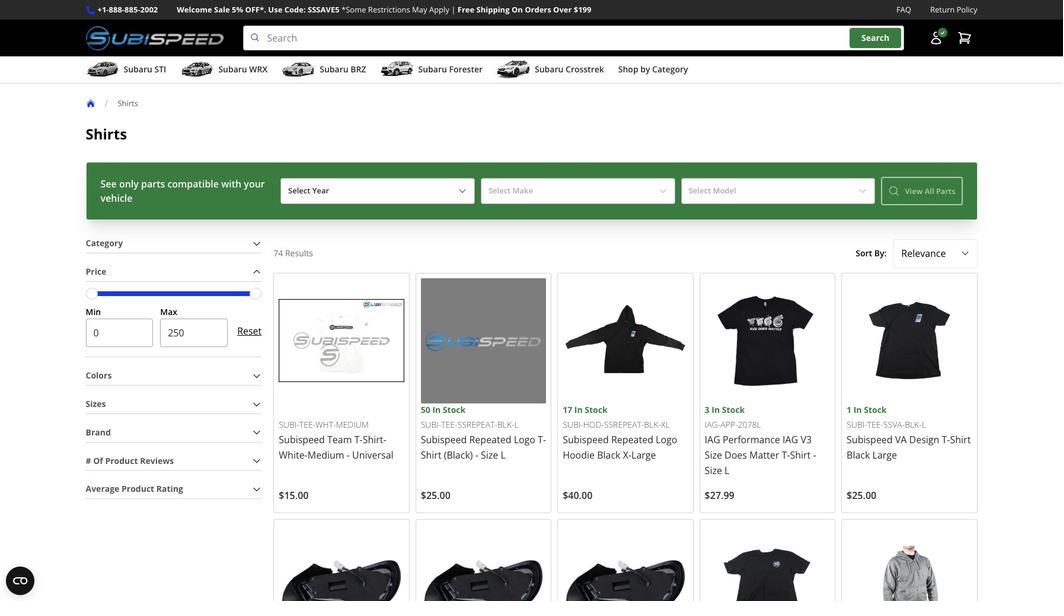 Task type: locate. For each thing, give the bounding box(es) containing it.
*some
[[342, 4, 366, 15]]

3 - from the left
[[814, 449, 817, 462]]

0 horizontal spatial shirt
[[421, 449, 442, 462]]

subi- inside 1 in stock subi-tee-ssva-blk-l subispeed va design t-shirt black large
[[847, 419, 868, 430]]

subaru wrx button
[[181, 59, 268, 83]]

subi-tee-wht-medium
[[279, 419, 369, 430]]

stock inside 50 in stock subi-tee-ssrepeat-blk-l subispeed repeated logo t- shirt (black) - size l
[[443, 404, 466, 415]]

stock up hod-
[[585, 404, 608, 415]]

1 large from the left
[[632, 449, 657, 462]]

subispeed inside 1 in stock subi-tee-ssva-blk-l subispeed va design t-shirt black large
[[847, 433, 893, 446]]

repeated inside 50 in stock subi-tee-ssrepeat-blk-l subispeed repeated logo t- shirt (black) - size l
[[470, 433, 512, 446]]

shirts
[[118, 98, 138, 108], [86, 124, 127, 144]]

subi- down 17
[[563, 419, 584, 430]]

1 blk- from the left
[[498, 419, 515, 430]]

subaru left "crosstrek"
[[535, 64, 564, 75]]

3 in stock iag-app-2078l iag performance iag v3 size does matter t-shirt - size l
[[705, 404, 817, 477]]

shop
[[619, 64, 639, 75]]

3 blk- from the left
[[906, 419, 922, 430]]

4 subaru from the left
[[419, 64, 447, 75]]

repeated up x-
[[612, 433, 654, 446]]

2 $25.00 from the left
[[847, 489, 877, 502]]

subi- inside 50 in stock subi-tee-ssrepeat-blk-l subispeed repeated logo t- shirt (black) - size l
[[421, 419, 442, 430]]

tee- inside 50 in stock subi-tee-ssrepeat-blk-l subispeed repeated logo t- shirt (black) - size l
[[442, 419, 458, 430]]

2 tee- from the left
[[442, 419, 458, 430]]

black down 1
[[847, 449, 871, 462]]

Min text field
[[86, 319, 153, 347]]

ssrepeat- inside the 17 in stock subi-hod-ssrepeat-blk-xl subispeed repeated logo hoodie black x-large
[[605, 419, 645, 430]]

shirts right /
[[118, 98, 138, 108]]

blk- inside 1 in stock subi-tee-ssva-blk-l subispeed va design t-shirt black large
[[906, 419, 922, 430]]

1 stock from the left
[[443, 404, 466, 415]]

17
[[563, 404, 573, 415]]

Select... button
[[894, 239, 978, 268]]

a subaru wrx thumbnail image image
[[181, 61, 214, 78]]

1 horizontal spatial iag
[[783, 433, 799, 446]]

on
[[512, 4, 523, 15]]

1 horizontal spatial tee-
[[442, 419, 458, 430]]

1 vertical spatial product
[[122, 483, 154, 494]]

-
[[347, 449, 350, 462], [476, 449, 479, 462], [814, 449, 817, 462]]

1 in from the left
[[433, 404, 441, 415]]

subispeed repeated logo t-shirt (black) - size l image
[[421, 278, 547, 403]]

subispeed up (black)
[[421, 433, 467, 446]]

1 horizontal spatial repeated
[[612, 433, 654, 446]]

hod-
[[584, 419, 605, 430]]

subispeed
[[279, 433, 325, 446], [421, 433, 467, 446], [563, 433, 609, 446], [847, 433, 893, 446]]

black inside the 17 in stock subi-hod-ssrepeat-blk-xl subispeed repeated logo hoodie black x-large
[[598, 449, 621, 462]]

1 ssrepeat- from the left
[[458, 419, 498, 430]]

4 subispeed from the left
[[847, 433, 893, 446]]

blk- for x-
[[645, 419, 662, 430]]

2 horizontal spatial shirt
[[951, 433, 972, 446]]

1
[[847, 404, 852, 415]]

1 horizontal spatial shirt
[[791, 449, 811, 462]]

1 $25.00 from the left
[[421, 489, 451, 502]]

subi- for subispeed repeated logo t- shirt (black) - size l
[[421, 419, 442, 430]]

stock
[[443, 404, 466, 415], [585, 404, 608, 415], [723, 404, 745, 415], [865, 404, 887, 415]]

stock inside the 3 in stock iag-app-2078l iag performance iag v3 size does matter t-shirt - size l
[[723, 404, 745, 415]]

1 horizontal spatial logo
[[656, 433, 678, 446]]

ssrepeat- up x-
[[605, 419, 645, 430]]

3 subaru from the left
[[320, 64, 349, 75]]

shirts link
[[118, 98, 148, 108]]

subaru crosstrek
[[535, 64, 604, 75]]

shirt
[[951, 433, 972, 446], [421, 449, 442, 462], [791, 449, 811, 462]]

2 horizontal spatial tee-
[[868, 419, 884, 430]]

logo inside the 17 in stock subi-hod-ssrepeat-blk-xl subispeed repeated logo hoodie black x-large
[[656, 433, 678, 446]]

shirt left (black)
[[421, 449, 442, 462]]

stock inside the 17 in stock subi-hod-ssrepeat-blk-xl subispeed repeated logo hoodie black x-large
[[585, 404, 608, 415]]

4 in from the left
[[854, 404, 862, 415]]

subi- up white-
[[279, 419, 300, 430]]

2 stock from the left
[[585, 404, 608, 415]]

return policy link
[[931, 4, 978, 16]]

black left x-
[[598, 449, 621, 462]]

subaru sti button
[[86, 59, 166, 83]]

subispeed for subispeed va design t-shirt black large
[[847, 433, 893, 446]]

subaru inside dropdown button
[[419, 64, 447, 75]]

subispeed va design t-shirt (black) - size m image
[[705, 524, 831, 601]]

5%
[[232, 4, 243, 15]]

3 tee- from the left
[[868, 419, 884, 430]]

ssrepeat-
[[458, 419, 498, 430], [605, 419, 645, 430]]

size
[[481, 449, 499, 462], [705, 449, 723, 462], [705, 464, 723, 477]]

large inside 1 in stock subi-tee-ssva-blk-l subispeed va design t-shirt black large
[[873, 449, 898, 462]]

subispeed up white-
[[279, 433, 325, 446]]

1 horizontal spatial black
[[847, 449, 871, 462]]

subaru left wrx
[[219, 64, 247, 75]]

search button
[[850, 28, 902, 48]]

large inside the 17 in stock subi-hod-ssrepeat-blk-xl subispeed repeated logo hoodie black x-large
[[632, 449, 657, 462]]

- right matter
[[814, 449, 817, 462]]

white-
[[279, 449, 308, 462]]

a subaru crosstrek thumbnail image image
[[497, 61, 530, 78]]

shirt inside 50 in stock subi-tee-ssrepeat-blk-l subispeed repeated logo t- shirt (black) - size l
[[421, 449, 442, 462]]

$25.00 for (black)
[[421, 489, 451, 502]]

in for subispeed va design t-shirt black large
[[854, 404, 862, 415]]

sti
[[155, 64, 166, 75]]

0 horizontal spatial repeated
[[470, 433, 512, 446]]

stock for subispeed repeated logo t- shirt (black) - size l
[[443, 404, 466, 415]]

iag down iag-
[[705, 433, 721, 446]]

shop by category
[[619, 64, 689, 75]]

product down # of product reviews
[[122, 483, 154, 494]]

home image
[[86, 99, 95, 108]]

iag
[[705, 433, 721, 446], [783, 433, 799, 446]]

stock for subispeed va design t-shirt black large
[[865, 404, 887, 415]]

subaru
[[124, 64, 152, 75], [219, 64, 247, 75], [320, 64, 349, 75], [419, 64, 447, 75], [535, 64, 564, 75]]

2 repeated from the left
[[612, 433, 654, 446]]

size right (black)
[[481, 449, 499, 462]]

with
[[221, 177, 242, 191]]

forester
[[449, 64, 483, 75]]

2 subi- from the left
[[421, 419, 442, 430]]

brand
[[86, 427, 111, 438]]

0 horizontal spatial black
[[598, 449, 621, 462]]

reviews
[[140, 455, 174, 466]]

3 subispeed from the left
[[563, 433, 609, 446]]

size inside 50 in stock subi-tee-ssrepeat-blk-l subispeed repeated logo t- shirt (black) - size l
[[481, 449, 499, 462]]

your
[[244, 177, 265, 191]]

1 black from the left
[[598, 449, 621, 462]]

blk- inside 50 in stock subi-tee-ssrepeat-blk-l subispeed repeated logo t- shirt (black) - size l
[[498, 419, 515, 430]]

stock up ssva- on the bottom right
[[865, 404, 887, 415]]

subaru left sti
[[124, 64, 152, 75]]

2 large from the left
[[873, 449, 898, 462]]

stock for subispeed repeated logo hoodie black x-large
[[585, 404, 608, 415]]

of
[[93, 455, 103, 466]]

1 horizontal spatial ssrepeat-
[[605, 419, 645, 430]]

in right 50
[[433, 404, 441, 415]]

ssrepeat- for (black)
[[458, 419, 498, 430]]

4 subi- from the left
[[847, 419, 868, 430]]

in inside 1 in stock subi-tee-ssva-blk-l subispeed va design t-shirt black large
[[854, 404, 862, 415]]

- inside subispeed team t-shirt- white-medium - universal
[[347, 449, 350, 462]]

5 subaru from the left
[[535, 64, 564, 75]]

large for va
[[873, 449, 898, 462]]

subaru inside 'subaru sti' dropdown button
[[124, 64, 152, 75]]

subaru forester button
[[381, 59, 483, 83]]

shirt inside 1 in stock subi-tee-ssva-blk-l subispeed va design t-shirt black large
[[951, 433, 972, 446]]

return policy
[[931, 4, 978, 15]]

subi- down 1
[[847, 419, 868, 430]]

0 horizontal spatial $25.00
[[421, 489, 451, 502]]

return
[[931, 4, 955, 15]]

subispeed inside 50 in stock subi-tee-ssrepeat-blk-l subispeed repeated logo t- shirt (black) - size l
[[421, 433, 467, 446]]

stock up app-
[[723, 404, 745, 415]]

1 repeated from the left
[[470, 433, 512, 446]]

2 horizontal spatial blk-
[[906, 419, 922, 430]]

in right 3
[[712, 404, 720, 415]]

apply
[[430, 4, 450, 15]]

shirts down /
[[86, 124, 127, 144]]

$15.00
[[279, 489, 309, 502]]

size left 'does'
[[705, 449, 723, 462]]

in right 1
[[854, 404, 862, 415]]

1 logo from the left
[[514, 433, 536, 446]]

0 horizontal spatial iag
[[705, 433, 721, 446]]

1 horizontal spatial $25.00
[[847, 489, 877, 502]]

shirt right "design"
[[951, 433, 972, 446]]

50 in stock subi-tee-ssrepeat-blk-l subispeed repeated logo t- shirt (black) - size l
[[421, 404, 546, 462]]

tee-
[[300, 419, 316, 430], [442, 419, 458, 430], [868, 419, 884, 430]]

0 horizontal spatial ssrepeat-
[[458, 419, 498, 430]]

0 horizontal spatial -
[[347, 449, 350, 462]]

subaru brz button
[[282, 59, 366, 83]]

rating
[[157, 483, 183, 494]]

2 subaru from the left
[[219, 64, 247, 75]]

- down team at the bottom left of the page
[[347, 449, 350, 462]]

brz
[[351, 64, 366, 75]]

subaru women's sti v-neck t-shirt-small image
[[421, 524, 547, 601]]

in for iag performance iag v3 size does matter t-shirt - size l
[[712, 404, 720, 415]]

blk- inside the 17 in stock subi-hod-ssrepeat-blk-xl subispeed repeated logo hoodie black x-large
[[645, 419, 662, 430]]

in inside 50 in stock subi-tee-ssrepeat-blk-l subispeed repeated logo t- shirt (black) - size l
[[433, 404, 441, 415]]

2 subispeed from the left
[[421, 433, 467, 446]]

$25.00 for black
[[847, 489, 877, 502]]

1 - from the left
[[347, 449, 350, 462]]

subaru inside subaru wrx dropdown button
[[219, 64, 247, 75]]

1 tee- from the left
[[300, 419, 316, 430]]

in right 17
[[575, 404, 583, 415]]

ssrepeat- up (black)
[[458, 419, 498, 430]]

subispeed down hod-
[[563, 433, 609, 446]]

stock inside 1 in stock subi-tee-ssva-blk-l subispeed va design t-shirt black large
[[865, 404, 887, 415]]

1 subaru from the left
[[124, 64, 152, 75]]

in inside the 3 in stock iag-app-2078l iag performance iag v3 size does matter t-shirt - size l
[[712, 404, 720, 415]]

sizes
[[86, 398, 106, 409]]

0 horizontal spatial large
[[632, 449, 657, 462]]

2 black from the left
[[847, 449, 871, 462]]

va
[[896, 433, 907, 446]]

3 in from the left
[[712, 404, 720, 415]]

2 logo from the left
[[656, 433, 678, 446]]

3 subi- from the left
[[563, 419, 584, 430]]

1 subispeed from the left
[[279, 433, 325, 446]]

subaru left brz
[[320, 64, 349, 75]]

885-
[[125, 4, 140, 15]]

2002
[[140, 4, 158, 15]]

- inside the 3 in stock iag-app-2078l iag performance iag v3 size does matter t-shirt - size l
[[814, 449, 817, 462]]

shirt down v3
[[791, 449, 811, 462]]

only
[[119, 177, 139, 191]]

2 - from the left
[[476, 449, 479, 462]]

average product rating button
[[86, 480, 262, 498]]

subi- down 50
[[421, 419, 442, 430]]

subaru inside subaru brz dropdown button
[[320, 64, 349, 75]]

iag left v3
[[783, 433, 799, 446]]

crosstrek
[[566, 64, 604, 75]]

stock right 50
[[443, 404, 466, 415]]

50
[[421, 404, 431, 415]]

1 horizontal spatial blk-
[[645, 419, 662, 430]]

2 blk- from the left
[[645, 419, 662, 430]]

see only parts compatible with your vehicle
[[101, 177, 265, 205]]

subispeed va design t-shirt black large image
[[847, 278, 973, 403]]

subispeed inside the 17 in stock subi-hod-ssrepeat-blk-xl subispeed repeated logo hoodie black x-large
[[563, 433, 609, 446]]

matter
[[750, 449, 780, 462]]

colors button
[[86, 367, 262, 385]]

1 subi- from the left
[[279, 419, 300, 430]]

subaru inside subaru crosstrek dropdown button
[[535, 64, 564, 75]]

in inside the 17 in stock subi-hod-ssrepeat-blk-xl subispeed repeated logo hoodie black x-large
[[575, 404, 583, 415]]

subaru for subaru wrx
[[219, 64, 247, 75]]

subaru left forester on the top left
[[419, 64, 447, 75]]

2 ssrepeat- from the left
[[605, 419, 645, 430]]

logo inside 50 in stock subi-tee-ssrepeat-blk-l subispeed repeated logo t- shirt (black) - size l
[[514, 433, 536, 446]]

1 horizontal spatial -
[[476, 449, 479, 462]]

large
[[632, 449, 657, 462], [873, 449, 898, 462]]

search input field
[[243, 26, 905, 51]]

subaru sti
[[124, 64, 166, 75]]

ssrepeat- inside 50 in stock subi-tee-ssrepeat-blk-l subispeed repeated logo t- shirt (black) - size l
[[458, 419, 498, 430]]

0 horizontal spatial tee-
[[300, 419, 316, 430]]

blk- for (black)
[[498, 419, 515, 430]]

price button
[[86, 263, 262, 281]]

0 horizontal spatial logo
[[514, 433, 536, 446]]

price
[[86, 266, 106, 277]]

policy
[[957, 4, 978, 15]]

repeated inside the 17 in stock subi-hod-ssrepeat-blk-xl subispeed repeated logo hoodie black x-large
[[612, 433, 654, 446]]

by:
[[875, 247, 887, 259]]

tee- for subispeed repeated logo t- shirt (black) - size l
[[442, 419, 458, 430]]

2 horizontal spatial -
[[814, 449, 817, 462]]

see
[[101, 177, 117, 191]]

2 in from the left
[[575, 404, 583, 415]]

l
[[515, 419, 519, 430], [922, 419, 927, 430], [501, 449, 506, 462], [725, 464, 730, 477]]

by
[[641, 64, 651, 75]]

subispeed down ssva- on the bottom right
[[847, 433, 893, 446]]

repeated for -
[[470, 433, 512, 446]]

- right (black)
[[476, 449, 479, 462]]

repeated up (black)
[[470, 433, 512, 446]]

0 horizontal spatial blk-
[[498, 419, 515, 430]]

black
[[598, 449, 621, 462], [847, 449, 871, 462]]

l inside the 3 in stock iag-app-2078l iag performance iag v3 size does matter t-shirt - size l
[[725, 464, 730, 477]]

t- inside 1 in stock subi-tee-ssva-blk-l subispeed va design t-shirt black large
[[943, 433, 951, 446]]

logo
[[514, 433, 536, 446], [656, 433, 678, 446]]

$25.00
[[421, 489, 451, 502], [847, 489, 877, 502]]

3 stock from the left
[[723, 404, 745, 415]]

0 vertical spatial product
[[105, 455, 138, 466]]

product right the of
[[105, 455, 138, 466]]

subi- inside the 17 in stock subi-hod-ssrepeat-blk-xl subispeed repeated logo hoodie black x-large
[[563, 419, 584, 430]]

tee- inside 1 in stock subi-tee-ssva-blk-l subispeed va design t-shirt black large
[[868, 419, 884, 430]]

4 stock from the left
[[865, 404, 887, 415]]

stock for iag performance iag v3 size does matter t-shirt - size l
[[723, 404, 745, 415]]

subaru brz
[[320, 64, 366, 75]]

iag performance iag v3 size does matter t-shirt - size l image
[[705, 278, 831, 403]]

$40.00
[[563, 489, 593, 502]]

1 horizontal spatial large
[[873, 449, 898, 462]]



Task type: describe. For each thing, give the bounding box(es) containing it.
subi- for subispeed va design t-shirt black large
[[847, 419, 868, 430]]

shirt inside the 3 in stock iag-app-2078l iag performance iag v3 size does matter t-shirt - size l
[[791, 449, 811, 462]]

max
[[160, 306, 177, 317]]

shop by category button
[[619, 59, 689, 83]]

subaru ladies carbon fiber t-shirt-x-large image
[[279, 524, 404, 601]]

$199
[[574, 4, 592, 15]]

1 vertical spatial shirts
[[86, 124, 127, 144]]

minimum slider
[[86, 288, 98, 299]]

restrictions
[[368, 4, 410, 15]]

orders
[[525, 4, 552, 15]]

74 results
[[274, 247, 313, 259]]

maximum slider
[[250, 288, 262, 299]]

sort
[[856, 247, 873, 259]]

results
[[285, 247, 313, 259]]

subaru for subaru crosstrek
[[535, 64, 564, 75]]

select year image
[[458, 186, 467, 196]]

select model image
[[859, 186, 868, 196]]

/
[[105, 97, 108, 110]]

|
[[452, 4, 456, 15]]

ssrepeat- for x-
[[605, 419, 645, 430]]

sale
[[214, 4, 230, 15]]

use
[[268, 4, 283, 15]]

universal
[[352, 449, 394, 462]]

cobb grey zip hoodie xx-large image
[[847, 524, 973, 601]]

select... image
[[961, 249, 970, 258]]

t- inside subispeed team t-shirt- white-medium - universal
[[355, 433, 363, 446]]

subispeed repeated logo hoodie black x-large image
[[563, 278, 689, 403]]

medium
[[336, 419, 369, 430]]

(black)
[[444, 449, 473, 462]]

subispeed team t-shirt-white-medium - universal image
[[279, 278, 404, 403]]

open widget image
[[6, 567, 34, 595]]

0 vertical spatial shirts
[[118, 98, 138, 108]]

subaru forester
[[419, 64, 483, 75]]

subispeed logo image
[[86, 26, 224, 51]]

17 in stock subi-hod-ssrepeat-blk-xl subispeed repeated logo hoodie black x-large
[[563, 404, 678, 462]]

a subaru brz thumbnail image image
[[282, 61, 315, 78]]

category
[[653, 64, 689, 75]]

brand button
[[86, 424, 262, 442]]

search
[[862, 32, 890, 44]]

subispeed inside subispeed team t-shirt- white-medium - universal
[[279, 433, 325, 446]]

repeated for large
[[612, 433, 654, 446]]

select make image
[[658, 186, 668, 196]]

size up $27.99
[[705, 464, 723, 477]]

may
[[412, 4, 428, 15]]

min
[[86, 306, 101, 317]]

category
[[86, 237, 123, 249]]

sssave5
[[308, 4, 340, 15]]

sort by:
[[856, 247, 887, 259]]

reset button
[[237, 317, 262, 346]]

t- inside the 3 in stock iag-app-2078l iag performance iag v3 size does matter t-shirt - size l
[[782, 449, 791, 462]]

average
[[86, 483, 119, 494]]

subaru wrx
[[219, 64, 268, 75]]

shirt for subispeed repeated logo t- shirt (black) - size l
[[421, 449, 442, 462]]

subispeed for subispeed repeated logo hoodie black x-large
[[563, 433, 609, 446]]

faq
[[897, 4, 912, 15]]

tee- for subispeed va design t-shirt black large
[[868, 419, 884, 430]]

reset
[[237, 325, 262, 338]]

Max text field
[[160, 319, 228, 347]]

subi- for subispeed repeated logo hoodie black x-large
[[563, 419, 584, 430]]

blk- for black
[[906, 419, 922, 430]]

colors
[[86, 370, 112, 381]]

Select Model button
[[682, 178, 876, 204]]

logo for subispeed repeated logo hoodie black x-large
[[656, 433, 678, 446]]

+1-
[[98, 4, 109, 15]]

app-
[[721, 419, 738, 430]]

black inside 1 in stock subi-tee-ssva-blk-l subispeed va design t-shirt black large
[[847, 449, 871, 462]]

Select Make button
[[481, 178, 676, 204]]

1 iag from the left
[[705, 433, 721, 446]]

hoodie
[[563, 449, 595, 462]]

subaru for subaru brz
[[320, 64, 349, 75]]

ssva-
[[884, 419, 906, 430]]

category button
[[86, 234, 262, 253]]

l inside 1 in stock subi-tee-ssva-blk-l subispeed va design t-shirt black large
[[922, 419, 927, 430]]

code:
[[285, 4, 306, 15]]

# of product reviews
[[86, 455, 174, 466]]

in for subispeed repeated logo hoodie black x-large
[[575, 404, 583, 415]]

3
[[705, 404, 710, 415]]

button image
[[929, 31, 944, 45]]

- inside 50 in stock subi-tee-ssrepeat-blk-l subispeed repeated logo t- shirt (black) - size l
[[476, 449, 479, 462]]

compatible
[[168, 177, 219, 191]]

888-
[[109, 4, 125, 15]]

subaru crosstrek button
[[497, 59, 604, 83]]

subispeed for subispeed repeated logo t- shirt (black) - size l
[[421, 433, 467, 446]]

+1-888-885-2002 link
[[98, 4, 158, 16]]

v3
[[801, 433, 812, 446]]

a subaru sti thumbnail image image
[[86, 61, 119, 78]]

2078l
[[738, 419, 762, 430]]

# of product reviews button
[[86, 452, 262, 470]]

parts
[[141, 177, 165, 191]]

wrx
[[249, 64, 268, 75]]

over
[[554, 4, 572, 15]]

large for repeated
[[632, 449, 657, 462]]

shirt for subispeed va design t-shirt black large
[[951, 433, 972, 446]]

a subaru forester thumbnail image image
[[381, 61, 414, 78]]

t- inside 50 in stock subi-tee-ssrepeat-blk-l subispeed repeated logo t- shirt (black) - size l
[[538, 433, 546, 446]]

iag-
[[705, 419, 721, 430]]

performance
[[723, 433, 781, 446]]

wht-
[[316, 419, 336, 430]]

subispeed team t-shirt- white-medium - universal
[[279, 433, 394, 462]]

xl
[[662, 419, 670, 430]]

subaru wrx frontview t-shirt-small image
[[563, 524, 689, 601]]

1 in stock subi-tee-ssva-blk-l subispeed va design t-shirt black large
[[847, 404, 972, 462]]

average product rating
[[86, 483, 183, 494]]

sizes button
[[86, 395, 262, 413]]

faq link
[[897, 4, 912, 16]]

in for subispeed repeated logo t- shirt (black) - size l
[[433, 404, 441, 415]]

design
[[910, 433, 940, 446]]

does
[[725, 449, 748, 462]]

logo for subispeed repeated logo t- shirt (black) - size l
[[514, 433, 536, 446]]

+1-888-885-2002
[[98, 4, 158, 15]]

subaru for subaru forester
[[419, 64, 447, 75]]

subaru for subaru sti
[[124, 64, 152, 75]]

2 iag from the left
[[783, 433, 799, 446]]

vehicle
[[101, 192, 133, 205]]

*some restrictions may apply | free shipping on orders over $199
[[342, 4, 592, 15]]

#
[[86, 455, 91, 466]]

Select Year button
[[281, 178, 475, 204]]



Task type: vqa. For each thing, say whether or not it's contained in the screenshot.


